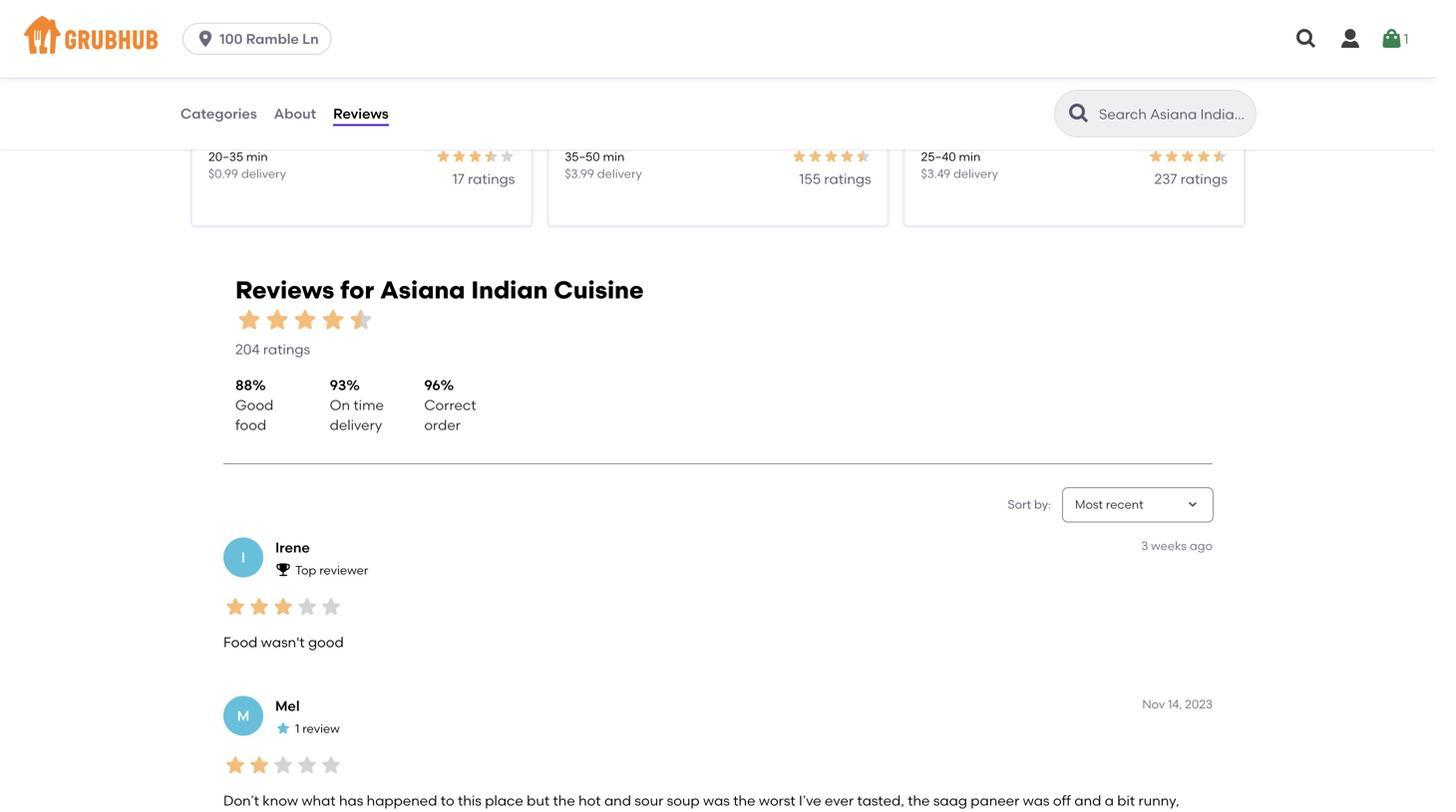 Task type: locate. For each thing, give the bounding box(es) containing it.
14,
[[1168, 698, 1182, 712]]

1 vertical spatial reviews
[[235, 276, 334, 305]]

and right the hot
[[604, 793, 631, 810]]

ratings right "204"
[[263, 341, 310, 358]]

pizza
[[322, 98, 363, 118]]

sort
[[1008, 498, 1031, 512]]

2 the from the left
[[733, 793, 756, 810]]

ratings right 237
[[1181, 171, 1228, 188]]

Sort by: field
[[1075, 497, 1144, 514]]

0 horizontal spatial svg image
[[196, 29, 216, 49]]

recent
[[1106, 498, 1144, 512]]

soup
[[667, 793, 700, 810]]

2 horizontal spatial min
[[959, 149, 981, 164]]

delivery down time at the left of the page
[[330, 417, 382, 434]]

about
[[274, 105, 316, 122]]

sour
[[635, 793, 664, 810]]

was
[[703, 793, 730, 810], [1023, 793, 1050, 810]]

to
[[441, 793, 455, 810]]

1 horizontal spatial min
[[603, 149, 625, 164]]

and left a
[[1075, 793, 1101, 810]]

food
[[235, 417, 266, 434]]

delivery inside 93 on time delivery
[[330, 417, 382, 434]]

review
[[302, 722, 340, 737]]

1 vertical spatial 1
[[295, 722, 300, 737]]

delivery right $3.49
[[953, 167, 998, 181]]

ratings right the 155
[[824, 171, 871, 188]]

delivery inside 20–35 min $0.99 delivery
[[241, 167, 286, 181]]

m
[[237, 708, 250, 725]]

1 inside 1 button
[[1404, 30, 1409, 47]]

main navigation navigation
[[0, 0, 1436, 78]]

nov 14, 2023
[[1142, 698, 1213, 712]]

trophy icon image
[[275, 562, 291, 578]]

food
[[223, 634, 258, 651]]

min for 237 ratings
[[959, 149, 981, 164]]

good
[[235, 397, 274, 414]]

1 the from the left
[[553, 793, 575, 810]]

for
[[340, 276, 374, 305]]

delivery for $3.99
[[597, 167, 642, 181]]

caesars
[[252, 98, 318, 118]]

100 ramble ln
[[220, 30, 319, 47]]

i've
[[799, 793, 822, 810]]

sort by:
[[1008, 498, 1051, 512]]

happened
[[367, 793, 437, 810]]

1 horizontal spatial and
[[1075, 793, 1101, 810]]

and
[[604, 793, 631, 810], [1075, 793, 1101, 810]]

35–50
[[565, 149, 600, 164]]

0 horizontal spatial 1
[[295, 722, 300, 737]]

$3.49
[[921, 167, 951, 181]]

min right 25–40
[[959, 149, 981, 164]]

the
[[553, 793, 575, 810], [733, 793, 756, 810], [908, 793, 930, 810]]

what
[[302, 793, 336, 810]]

reviews right about
[[333, 105, 389, 122]]

3 min from the left
[[959, 149, 981, 164]]

ratings right the 17
[[468, 171, 515, 188]]

delivery for $3.49
[[953, 167, 998, 181]]

delivery inside 25–40 min $3.49 delivery
[[953, 167, 998, 181]]

reviews up 204 ratings
[[235, 276, 334, 305]]

2 horizontal spatial the
[[908, 793, 930, 810]]

caret down icon image
[[1185, 497, 1201, 513]]

the left worst
[[733, 793, 756, 810]]

2 min from the left
[[603, 149, 625, 164]]

svg image inside 1 button
[[1380, 27, 1404, 51]]

has
[[339, 793, 363, 810]]

categories button
[[180, 78, 258, 150]]

little caesars pizza link
[[208, 97, 515, 119]]

mel
[[275, 698, 300, 715]]

the left saag
[[908, 793, 930, 810]]

1 min from the left
[[246, 149, 268, 164]]

time
[[353, 397, 384, 414]]

min inside 35–50 min $3.99 delivery
[[603, 149, 625, 164]]

0 horizontal spatial and
[[604, 793, 631, 810]]

min inside 25–40 min $3.49 delivery
[[959, 149, 981, 164]]

ratings for 237 ratings
[[1181, 171, 1228, 188]]

25–40 min $3.49 delivery
[[921, 149, 998, 181]]

1 for 1 review
[[295, 722, 300, 737]]

delivery for $0.99
[[241, 167, 286, 181]]

delivery
[[241, 167, 286, 181], [597, 167, 642, 181], [953, 167, 998, 181], [330, 417, 382, 434]]

hopdoddy burger bar logo image
[[549, 0, 887, 116]]

0 vertical spatial reviews
[[333, 105, 389, 122]]

min inside 20–35 min $0.99 delivery
[[246, 149, 268, 164]]

on
[[330, 397, 350, 414]]

reviews
[[333, 105, 389, 122], [235, 276, 334, 305]]

delivery right $3.99
[[597, 167, 642, 181]]

155
[[799, 171, 821, 188]]

100
[[220, 30, 243, 47]]

order
[[424, 417, 461, 434]]

min right 20–35
[[246, 149, 268, 164]]

1 horizontal spatial the
[[733, 793, 756, 810]]

by:
[[1034, 498, 1051, 512]]

wasn't
[[261, 634, 305, 651]]

0 horizontal spatial the
[[553, 793, 575, 810]]

delivery right $0.99
[[241, 167, 286, 181]]

155 ratings
[[799, 171, 871, 188]]

was right soup
[[703, 793, 730, 810]]

svg image
[[1338, 27, 1362, 51], [196, 29, 216, 49]]

most
[[1075, 498, 1103, 512]]

reviews inside button
[[333, 105, 389, 122]]

cuisine
[[554, 276, 644, 305]]

1 horizontal spatial svg image
[[1380, 27, 1404, 51]]

worst
[[759, 793, 796, 810]]

i
[[241, 549, 245, 566]]

correct
[[424, 397, 476, 414]]

indian
[[471, 276, 548, 305]]

delivery inside 35–50 min $3.99 delivery
[[597, 167, 642, 181]]

was left off
[[1023, 793, 1050, 810]]

little caesars pizza logo image
[[192, 0, 531, 116]]

the left the hot
[[553, 793, 575, 810]]

svg image
[[1295, 27, 1319, 51], [1380, 27, 1404, 51]]

0 horizontal spatial svg image
[[1295, 27, 1319, 51]]

2 svg image from the left
[[1380, 27, 1404, 51]]

96 correct order
[[424, 377, 476, 434]]

tasted,
[[857, 793, 904, 810]]

96
[[424, 377, 440, 394]]

17 ratings
[[452, 171, 515, 188]]

nov
[[1142, 698, 1165, 712]]

asiana
[[380, 276, 465, 305]]

3
[[1141, 539, 1148, 553]]

subscription pass image
[[208, 124, 229, 140]]

1 for 1
[[1404, 30, 1409, 47]]

0 horizontal spatial min
[[246, 149, 268, 164]]

1 horizontal spatial 1
[[1404, 30, 1409, 47]]

0 horizontal spatial was
[[703, 793, 730, 810]]

star icon image
[[435, 148, 451, 164], [451, 148, 467, 164], [467, 148, 483, 164], [483, 148, 499, 164], [483, 148, 499, 164], [499, 148, 515, 164], [792, 148, 808, 164], [808, 148, 823, 164], [823, 148, 839, 164], [839, 148, 855, 164], [855, 148, 871, 164], [855, 148, 871, 164], [1148, 148, 1164, 164], [1164, 148, 1180, 164], [1180, 148, 1196, 164], [1196, 148, 1212, 164], [1212, 148, 1228, 164], [1212, 148, 1228, 164], [235, 306, 263, 334], [263, 306, 291, 334], [291, 306, 319, 334], [319, 306, 347, 334], [347, 306, 375, 334], [347, 306, 375, 334], [223, 595, 247, 619], [247, 595, 271, 619], [271, 595, 295, 619], [295, 595, 319, 619], [319, 595, 343, 619], [275, 721, 291, 737], [223, 754, 247, 778], [247, 754, 271, 778], [271, 754, 295, 778], [295, 754, 319, 778], [319, 754, 343, 778]]

svg image left the 100
[[196, 29, 216, 49]]

don't know what has happened to this place but the hot and sour soup was the worst i've ever tasted, the saag paneer was off and a bit runny,
[[223, 793, 1179, 811]]

little
[[208, 98, 248, 118]]

min right 35–50
[[603, 149, 625, 164]]

1 horizontal spatial was
[[1023, 793, 1050, 810]]

0 vertical spatial 1
[[1404, 30, 1409, 47]]

ratings
[[468, 171, 515, 188], [824, 171, 871, 188], [1181, 171, 1228, 188], [263, 341, 310, 358]]

1 and from the left
[[604, 793, 631, 810]]

237 ratings
[[1154, 171, 1228, 188]]

1
[[1404, 30, 1409, 47], [295, 722, 300, 737]]

food wasn't good
[[223, 634, 344, 651]]

svg image left 1 button
[[1338, 27, 1362, 51]]

reviews for reviews for asiana indian cuisine
[[235, 276, 334, 305]]



Task type: describe. For each thing, give the bounding box(es) containing it.
204 ratings
[[235, 341, 310, 358]]

svg image inside 100 ramble ln button
[[196, 29, 216, 49]]

2 and from the left
[[1075, 793, 1101, 810]]

3 the from the left
[[908, 793, 930, 810]]

Search Asiana Indian Cuisine search field
[[1097, 105, 1250, 124]]

1 svg image from the left
[[1295, 27, 1319, 51]]

top
[[295, 564, 316, 578]]

off
[[1053, 793, 1071, 810]]

little caesars pizza
[[208, 98, 363, 118]]

ihop logo image
[[905, 0, 1244, 116]]

100 ramble ln button
[[183, 23, 340, 55]]

ago
[[1190, 539, 1213, 553]]

irene
[[275, 539, 310, 556]]

place
[[485, 793, 523, 810]]

88 good food
[[235, 377, 274, 434]]

good
[[308, 634, 344, 651]]

17
[[452, 171, 464, 188]]

20–35 min $0.99 delivery
[[208, 149, 286, 181]]

but
[[527, 793, 550, 810]]

25–40
[[921, 149, 956, 164]]

reviewer
[[319, 564, 368, 578]]

204
[[235, 341, 260, 358]]

ratings for 155 ratings
[[824, 171, 871, 188]]

min for 155 ratings
[[603, 149, 625, 164]]

93
[[330, 377, 346, 394]]

hot
[[579, 793, 601, 810]]

don't
[[223, 793, 259, 810]]

search icon image
[[1067, 102, 1091, 126]]

paneer
[[971, 793, 1020, 810]]

most recent
[[1075, 498, 1144, 512]]

1 horizontal spatial svg image
[[1338, 27, 1362, 51]]

2023
[[1185, 698, 1213, 712]]

3 weeks ago
[[1141, 539, 1213, 553]]

$0.99
[[208, 167, 238, 181]]

about button
[[273, 78, 317, 150]]

1 was from the left
[[703, 793, 730, 810]]

ever
[[825, 793, 854, 810]]

a
[[1105, 793, 1114, 810]]

93 on time delivery
[[330, 377, 384, 434]]

ramble
[[246, 30, 299, 47]]

saag
[[933, 793, 967, 810]]

categories
[[181, 105, 257, 122]]

bit
[[1117, 793, 1135, 810]]

1 review
[[295, 722, 340, 737]]

know
[[263, 793, 298, 810]]

ratings for 204 ratings
[[263, 341, 310, 358]]

top reviewer
[[295, 564, 368, 578]]

this
[[458, 793, 482, 810]]

$3.99
[[565, 167, 594, 181]]

min for 17 ratings
[[246, 149, 268, 164]]

runny,
[[1139, 793, 1179, 810]]

ln
[[302, 30, 319, 47]]

237
[[1154, 171, 1177, 188]]

ratings for 17 ratings
[[468, 171, 515, 188]]

2 was from the left
[[1023, 793, 1050, 810]]

88
[[235, 377, 252, 394]]

reviews for reviews
[[333, 105, 389, 122]]

weeks
[[1151, 539, 1187, 553]]

reviews for asiana indian cuisine
[[235, 276, 644, 305]]

reviews button
[[332, 78, 390, 150]]

delivery for time
[[330, 417, 382, 434]]

20–35
[[208, 149, 243, 164]]

35–50 min $3.99 delivery
[[565, 149, 642, 181]]

1 button
[[1380, 21, 1409, 57]]



Task type: vqa. For each thing, say whether or not it's contained in the screenshot.
(6) corresponding to Corazon
no



